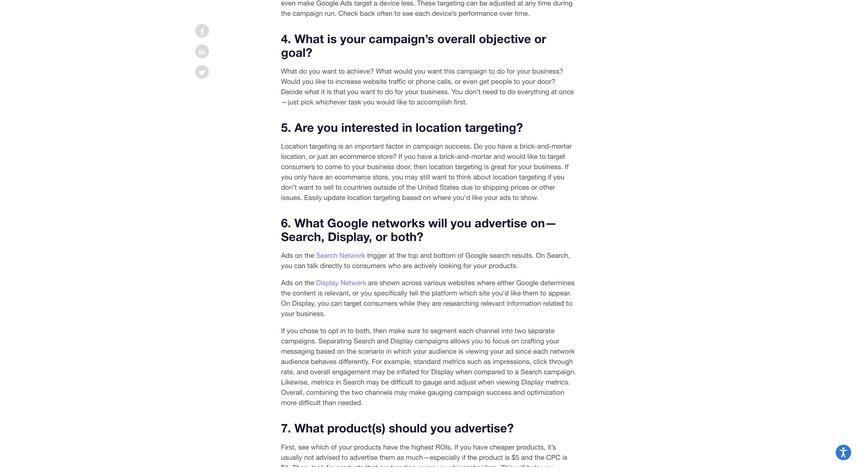 Task type: vqa. For each thing, say whether or not it's contained in the screenshot.
payments
no



Task type: locate. For each thing, give the bounding box(es) containing it.
viewing
[[466, 348, 489, 356], [497, 379, 520, 387]]

1 ads from the top
[[281, 252, 293, 260]]

1 vertical spatial where
[[477, 279, 496, 287]]

google up information
[[517, 279, 539, 287]]

display, inside 6. what google networks will you advertise on— search, display, or both?
[[328, 230, 372, 244]]

0 horizontal spatial which
[[311, 444, 329, 451]]

do up people
[[497, 67, 505, 75]]

are
[[295, 120, 314, 135]]

1 horizontal spatial brick-
[[520, 142, 538, 150]]

to left both,
[[348, 327, 354, 335]]

would up prices
[[507, 153, 526, 161]]

if
[[399, 153, 403, 161], [565, 163, 569, 171], [281, 327, 285, 335], [455, 444, 459, 451]]

would up 'traffic'
[[394, 67, 413, 75]]

facebook image
[[200, 28, 204, 35]]

your inside are shown across various websites where either google determines the content is relevant, or you specifically tell the platform which site you'd like them to appear. on display, you can target consumers while they are researching relevant information related to your business.
[[281, 310, 295, 318]]

1 vertical spatial network
[[341, 279, 367, 287]]

1 vertical spatial can
[[331, 300, 342, 308]]

is inside 4. what is your campaign's overall objective or goal?
[[328, 32, 337, 46]]

if inside the first, see which of your products have the highest rois. if you have cheaper products, it's usually not advised to advertise them as much—especially if the product is $5 and the cpc is $1. then, look for products that are trending or are your biggest sellers. this will help y
[[462, 454, 466, 462]]

make
[[389, 327, 406, 335], [410, 389, 426, 397]]

to down the appear.
[[567, 300, 573, 308]]

on
[[423, 194, 431, 202], [295, 252, 303, 260], [295, 279, 303, 287], [512, 337, 520, 345], [337, 348, 345, 356]]

0 vertical spatial ads
[[281, 252, 293, 260]]

2 vertical spatial campaign
[[455, 389, 485, 397]]

display network link
[[316, 279, 367, 287]]

then right both,
[[374, 327, 387, 335]]

2 vertical spatial which
[[311, 444, 329, 451]]

overall
[[438, 32, 476, 46], [310, 368, 331, 376]]

due
[[462, 184, 473, 191]]

separating
[[319, 337, 352, 345]]

1 horizontal spatial target
[[548, 153, 566, 161]]

on inside the location targeting is an important factor in campaign success. do you have a brick-and-mortar location, or just an ecommerce store? if you have a brick-and-mortar and would like to target consumers to come to your business door, then location targeting is great for your business. if you only have an ecommerce store, you may still want to think about location targeting if you don't want to sell to countries outside of the united states due to shipping prices or other issues. easily update location targeting based on where you'd like your ads to show.
[[423, 194, 431, 202]]

consumers down specifically
[[364, 300, 398, 308]]

0 horizontal spatial make
[[389, 327, 406, 335]]

product(s)
[[328, 421, 386, 436]]

metrics
[[443, 358, 466, 366], [312, 379, 334, 387]]

will
[[429, 216, 448, 231], [516, 464, 526, 468]]

can left 'talk'
[[294, 262, 306, 270]]

0 vertical spatial on
[[536, 252, 545, 260]]

1 horizontal spatial advertise
[[475, 216, 528, 231]]

2 ads from the top
[[281, 279, 293, 287]]

0 horizontal spatial based
[[317, 348, 335, 356]]

ads
[[500, 194, 511, 202]]

when down compared
[[478, 379, 495, 387]]

to inside the first, see which of your products have the highest rois. if you have cheaper products, it's usually not advised to advertise them as much—especially if the product is $5 and the cpc is $1. then, look for products that are trending or are your biggest sellers. this will help y
[[342, 454, 348, 462]]

ads up content
[[281, 279, 293, 287]]

search, up ads on the search network
[[281, 230, 325, 244]]

0 vertical spatial campaign
[[457, 67, 488, 75]]

at up who on the left of page
[[389, 252, 395, 260]]

the left highest
[[400, 444, 410, 451]]

1 horizontal spatial can
[[331, 300, 342, 308]]

are left shown at the bottom of the page
[[368, 279, 378, 287]]

for right great
[[509, 163, 517, 171]]

objective
[[479, 32, 532, 46]]

only
[[294, 173, 307, 181]]

you'd inside the location targeting is an important factor in campaign success. do you have a brick-and-mortar location, or just an ecommerce store? if you have a brick-and-mortar and would like to target consumers to come to your business door, then location targeting is great for your business. if you only have an ecommerce store, you may still want to think about location targeting if you don't want to sell to countries outside of the united states due to shipping prices or other issues. easily update location targeting based on where you'd like your ads to show.
[[454, 194, 471, 202]]

may up channels
[[367, 379, 380, 387]]

for
[[507, 67, 516, 75], [395, 88, 404, 96], [509, 163, 517, 171], [464, 262, 472, 270], [421, 368, 430, 376], [327, 464, 335, 468]]

or up trigger
[[376, 230, 388, 244]]

that left trending
[[366, 464, 378, 468]]

$5
[[512, 454, 520, 462]]

each
[[459, 327, 474, 335], [534, 348, 549, 356]]

2 horizontal spatial of
[[458, 252, 464, 260]]

where
[[433, 194, 452, 202], [477, 279, 496, 287]]

a down the targeting? at right top
[[515, 142, 518, 150]]

targeting up just
[[310, 142, 337, 150]]

if inside the location targeting is an important factor in campaign success. do you have a brick-and-mortar location, or just an ecommerce store? if you have a brick-and-mortar and would like to target consumers to come to your business door, then location targeting is great for your business. if you only have an ecommerce store, you may still want to think about location targeting if you don't want to sell to countries outside of the united states due to shipping prices or other issues. easily update location targeting based on where you'd like your ads to show.
[[548, 173, 552, 181]]

1 vertical spatial don't
[[281, 184, 297, 191]]

what inside 4. what is your campaign's overall objective or goal?
[[295, 32, 324, 46]]

or inside are shown across various websites where either google determines the content is relevant, or you specifically tell the platform which site you'd like them to appear. on display, you can target consumers while they are researching relevant information related to your business.
[[353, 289, 359, 297]]

1 vertical spatial overall
[[310, 368, 331, 376]]

much—especially
[[406, 454, 461, 462]]

1 vertical spatial display,
[[292, 300, 316, 308]]

that inside what do you want to achieve? what would you want this campaign to do for your business? would you like to increase website traffic or phone calls, or even get people to your door? decide what it is that you want to do for your business. you don't need to do everything at once —just pick whichever task you would like to accomplish first.
[[334, 88, 346, 96]]

what inside 6. what google networks will you advertise on— search, display, or both?
[[295, 216, 324, 231]]

0 vertical spatial as
[[484, 358, 491, 366]]

1 vertical spatial mortar
[[472, 153, 492, 161]]

cheaper
[[490, 444, 515, 451]]

0 vertical spatial mortar
[[552, 142, 572, 150]]

for right looking
[[464, 262, 472, 270]]

5.
[[281, 120, 291, 135]]

search
[[316, 252, 338, 260], [354, 337, 375, 345], [521, 368, 543, 376], [343, 379, 365, 387]]

to left opt
[[321, 327, 327, 335]]

1 vertical spatial them
[[380, 454, 395, 462]]

for down advised
[[327, 464, 335, 468]]

1 horizontal spatial make
[[410, 389, 426, 397]]

will inside 6. what google networks will you advertise on— search, display, or both?
[[429, 216, 448, 231]]

0 horizontal spatial at
[[389, 252, 395, 260]]

segment
[[431, 327, 457, 335]]

who
[[388, 262, 401, 270]]

for inside if you chose to opt in to both, then make sure to segment each channel into two separate campaigns. separating search and display campaigns allows you to focus on crafting your messaging based on the scenario in which your audience is viewing your ad since each network audience behaves differently. for example, standard metrics such as impressions, click through rate, and overall engagement may be inflated for display when compared to a search campaign. likewise, metrics in search may be difficult to gauge and adjust when viewing display metrics. overall, combining the two channels may make gauging campaign success and optimization more difficult than needed.
[[421, 368, 430, 376]]

0 vertical spatial them
[[523, 289, 539, 297]]

network for ads on the search network
[[340, 252, 366, 260]]

would down website
[[377, 98, 395, 106]]

sell
[[324, 184, 334, 191]]

2 vertical spatial google
[[517, 279, 539, 287]]

0 vertical spatial business.
[[421, 88, 450, 96]]

1 vertical spatial advertise
[[350, 454, 378, 462]]

1 horizontal spatial difficult
[[391, 379, 413, 387]]

business. inside the location targeting is an important factor in campaign success. do you have a brick-and-mortar location, or just an ecommerce store? if you have a brick-and-mortar and would like to target consumers to come to your business door, then location targeting is great for your business. if you only have an ecommerce store, you may still want to think about location targeting if you don't want to sell to countries outside of the united states due to shipping prices or other issues. easily update location targeting based on where you'd like your ads to show.
[[534, 163, 564, 171]]

google down update
[[328, 216, 369, 231]]

targeting up think
[[456, 163, 483, 171]]

1 horizontal spatial viewing
[[497, 379, 520, 387]]

2 vertical spatial consumers
[[364, 300, 398, 308]]

products,
[[517, 444, 546, 451]]

0 vertical spatial that
[[334, 88, 346, 96]]

1 vertical spatial two
[[352, 389, 363, 397]]

0 horizontal spatial on
[[281, 300, 290, 308]]

consumers inside the location targeting is an important factor in campaign success. do you have a brick-and-mortar location, or just an ecommerce store? if you have a brick-and-mortar and would like to target consumers to come to your business door, then location targeting is great for your business. if you only have an ecommerce store, you may still want to think about location targeting if you don't want to sell to countries outside of the united states due to shipping prices or other issues. easily update location targeting based on where you'd like your ads to show.
[[281, 163, 315, 171]]

to up the other
[[540, 153, 546, 161]]

0 horizontal spatial business.
[[297, 310, 326, 318]]

do
[[474, 142, 483, 150]]

google inside 6. what google networks will you advertise on— search, display, or both?
[[328, 216, 369, 231]]

1 horizontal spatial display,
[[328, 230, 372, 244]]

like up it
[[316, 78, 326, 85]]

that for advertise
[[366, 464, 378, 468]]

1 horizontal spatial google
[[466, 252, 488, 260]]

0 vertical spatial audience
[[429, 348, 457, 356]]

do down people
[[508, 88, 516, 96]]

to
[[339, 67, 345, 75], [489, 67, 496, 75], [328, 78, 334, 85], [514, 78, 521, 85], [377, 88, 384, 96], [500, 88, 506, 96], [409, 98, 415, 106], [540, 153, 546, 161], [317, 163, 323, 171], [344, 163, 350, 171], [449, 173, 455, 181], [316, 184, 322, 191], [336, 184, 342, 191], [475, 184, 481, 191], [513, 194, 519, 202], [344, 262, 351, 270], [541, 289, 547, 297], [567, 300, 573, 308], [321, 327, 327, 335], [348, 327, 354, 335], [423, 327, 429, 335], [485, 337, 491, 345], [507, 368, 514, 376], [415, 379, 421, 387], [342, 454, 348, 462]]

1 vertical spatial business.
[[534, 163, 564, 171]]

1 vertical spatial target
[[344, 300, 362, 308]]

of inside the location targeting is an important factor in campaign success. do you have a brick-and-mortar location, or just an ecommerce store? if you have a brick-and-mortar and would like to target consumers to come to your business door, then location targeting is great for your business. if you only have an ecommerce store, you may still want to think about location targeting if you don't want to sell to countries outside of the united states due to shipping prices or other issues. easily update location targeting based on where you'd like your ads to show.
[[399, 184, 405, 191]]

consumers
[[281, 163, 315, 171], [352, 262, 386, 270], [364, 300, 398, 308]]

1 vertical spatial on
[[281, 300, 290, 308]]

0 vertical spatial and-
[[538, 142, 552, 150]]

come
[[325, 163, 342, 171]]

your
[[340, 32, 366, 46], [517, 67, 531, 75], [522, 78, 536, 85], [406, 88, 419, 96], [352, 163, 366, 171], [519, 163, 533, 171], [485, 194, 498, 202], [474, 262, 487, 270], [281, 310, 295, 318], [547, 337, 560, 345], [414, 348, 427, 356], [491, 348, 504, 356], [339, 444, 352, 451], [438, 464, 451, 468]]

1 horizontal spatial if
[[548, 173, 552, 181]]

people
[[492, 78, 513, 85]]

you'd down due
[[454, 194, 471, 202]]

you inside trigger at the top and bottom of google search results. on search, you can talk directly to consumers who are actively looking for your products.
[[281, 262, 293, 270]]

0 horizontal spatial then
[[374, 327, 387, 335]]

1 vertical spatial will
[[516, 464, 526, 468]]

0 horizontal spatial you'd
[[454, 194, 471, 202]]

0 vertical spatial search,
[[281, 230, 325, 244]]

2 horizontal spatial google
[[517, 279, 539, 287]]

would inside the location targeting is an important factor in campaign success. do you have a brick-and-mortar location, or just an ecommerce store? if you have a brick-and-mortar and would like to target consumers to come to your business door, then location targeting is great for your business. if you only have an ecommerce store, you may still want to think about location targeting if you don't want to sell to countries outside of the united states due to shipping prices or other issues. easily update location targeting based on where you'd like your ads to show.
[[507, 153, 526, 161]]

optimization
[[527, 389, 565, 397]]

0 horizontal spatial if
[[462, 454, 466, 462]]

overall,
[[281, 389, 305, 397]]

don't
[[465, 88, 481, 96], [281, 184, 297, 191]]

target inside the location targeting is an important factor in campaign success. do you have a brick-and-mortar location, or just an ecommerce store? if you have a brick-and-mortar and would like to target consumers to come to your business door, then location targeting is great for your business. if you only have an ecommerce store, you may still want to think about location targeting if you don't want to sell to countries outside of the united states due to shipping prices or other issues. easily update location targeting based on where you'd like your ads to show.
[[548, 153, 566, 161]]

like
[[316, 78, 326, 85], [397, 98, 407, 106], [528, 153, 538, 161], [473, 194, 483, 202], [511, 289, 522, 297]]

which
[[460, 289, 478, 297], [394, 348, 412, 356], [311, 444, 329, 451]]

at inside trigger at the top and bottom of google search results. on search, you can talk directly to consumers who are actively looking for your products.
[[389, 252, 395, 260]]

advertise down product(s)
[[350, 454, 378, 462]]

through
[[550, 358, 573, 366]]

pick
[[301, 98, 314, 106]]

audience down campaigns
[[429, 348, 457, 356]]

1 vertical spatial audience
[[281, 358, 309, 366]]

can inside are shown across various websites where either google determines the content is relevant, or you specifically tell the platform which site you'd like them to appear. on display, you can target consumers while they are researching relevant information related to your business.
[[331, 300, 342, 308]]

the left top
[[397, 252, 407, 260]]

when up adjust
[[456, 368, 473, 376]]

two up needed.
[[352, 389, 363, 397]]

for inside the location targeting is an important factor in campaign success. do you have a brick-and-mortar location, or just an ecommerce store? if you have a brick-and-mortar and would like to target consumers to come to your business door, then location targeting is great for your business. if you only have an ecommerce store, you may still want to think about location targeting if you don't want to sell to countries outside of the united states due to shipping prices or other issues. easily update location targeting based on where you'd like your ads to show.
[[509, 163, 517, 171]]

0 vertical spatial of
[[399, 184, 405, 191]]

an up sell in the left top of the page
[[326, 173, 333, 181]]

that up the whichever
[[334, 88, 346, 96]]

may inside the location targeting is an important factor in campaign success. do you have a brick-and-mortar location, or just an ecommerce store? if you have a brick-and-mortar and would like to target consumers to come to your business door, then location targeting is great for your business. if you only have an ecommerce store, you may still want to think about location targeting if you don't want to sell to countries outside of the united states due to shipping prices or other issues. easily update location targeting based on where you'd like your ads to show.
[[405, 173, 418, 181]]

networks
[[372, 216, 425, 231]]

help
[[528, 464, 541, 468]]

which inside the first, see which of your products have the highest rois. if you have cheaper products, it's usually not advised to advertise them as much—especially if the product is $5 and the cpc is $1. then, look for products that are trending or are your biggest sellers. this will help y
[[311, 444, 329, 451]]

be up channels
[[382, 379, 389, 387]]

are inside trigger at the top and bottom of google search results. on search, you can talk directly to consumers who are actively looking for your products.
[[403, 262, 413, 270]]

1 vertical spatial if
[[462, 454, 466, 462]]

google inside trigger at the top and bottom of google search results. on search, you can talk directly to consumers who are actively looking for your products.
[[466, 252, 488, 260]]

are down top
[[403, 262, 413, 270]]

more
[[281, 399, 297, 407]]

and up great
[[494, 153, 506, 161]]

1 vertical spatial ads
[[281, 279, 293, 287]]

google
[[328, 216, 369, 231], [466, 252, 488, 260], [517, 279, 539, 287]]

of up advised
[[331, 444, 337, 451]]

issues.
[[281, 194, 303, 202]]

0 horizontal spatial of
[[331, 444, 337, 451]]

or inside 6. what google networks will you advertise on— search, display, or both?
[[376, 230, 388, 244]]

either
[[498, 279, 515, 287]]

success.
[[445, 142, 472, 150]]

website
[[363, 78, 387, 85]]

advertise down ads
[[475, 216, 528, 231]]

it's
[[548, 444, 557, 451]]

chose
[[300, 327, 319, 335]]

overall down the behaves
[[310, 368, 331, 376]]

1 vertical spatial based
[[317, 348, 335, 356]]

example,
[[384, 358, 412, 366]]

what up see
[[295, 421, 324, 436]]

business. up accomplish
[[421, 88, 450, 96]]

2 vertical spatial of
[[331, 444, 337, 451]]

0 horizontal spatial display,
[[292, 300, 316, 308]]

for
[[372, 358, 382, 366]]

and up the help
[[522, 454, 533, 462]]

rois.
[[436, 444, 453, 451]]

at
[[552, 88, 558, 96], [389, 252, 395, 260]]

1 horizontal spatial search,
[[547, 252, 571, 260]]

1 horizontal spatial that
[[366, 464, 378, 468]]

campaign up even
[[457, 67, 488, 75]]

products
[[354, 444, 382, 451], [337, 464, 364, 468]]

make down gauge
[[410, 389, 426, 397]]

combining
[[306, 389, 339, 397]]

then inside the location targeting is an important factor in campaign success. do you have a brick-and-mortar location, or just an ecommerce store? if you have a brick-and-mortar and would like to target consumers to come to your business door, then location targeting is great for your business. if you only have an ecommerce store, you may still want to think about location targeting if you don't want to sell to countries outside of the united states due to shipping prices or other issues. easily update location targeting based on where you'd like your ads to show.
[[414, 163, 428, 171]]

1 horizontal spatial don't
[[465, 88, 481, 96]]

0 vertical spatial based
[[403, 194, 422, 202]]

first,
[[281, 444, 297, 451]]

messaging
[[281, 348, 315, 356]]

then up still
[[414, 163, 428, 171]]

1 horizontal spatial business.
[[421, 88, 450, 96]]

for inside trigger at the top and bottom of google search results. on search, you can talk directly to consumers who are actively looking for your products.
[[464, 262, 472, 270]]

business. inside are shown across various websites where either google determines the content is relevant, or you specifically tell the platform which site you'd like them to appear. on display, you can target consumers while they are researching relevant information related to your business.
[[297, 310, 326, 318]]

1 horizontal spatial then
[[414, 163, 428, 171]]

of inside trigger at the top and bottom of google search results. on search, you can talk directly to consumers who are actively looking for your products.
[[458, 252, 464, 260]]

0 vertical spatial advertise
[[475, 216, 528, 231]]

google inside are shown across various websites where either google determines the content is relevant, or you specifically tell the platform which site you'd like them to appear. on display, you can target consumers while they are researching relevant information related to your business.
[[517, 279, 539, 287]]

would
[[281, 78, 301, 85]]

and inside the location targeting is an important factor in campaign success. do you have a brick-and-mortar location, or just an ecommerce store? if you have a brick-and-mortar and would like to target consumers to come to your business door, then location targeting is great for your business. if you only have an ecommerce store, you may still want to think about location targeting if you don't want to sell to countries outside of the united states due to shipping prices or other issues. easily update location targeting based on where you'd like your ads to show.
[[494, 153, 506, 161]]

on
[[536, 252, 545, 260], [281, 300, 290, 308]]

network up relevant,
[[341, 279, 367, 287]]

first, see which of your products have the highest rois. if you have cheaper products, it's usually not advised to advertise them as much—especially if the product is $5 and the cpc is $1. then, look for products that are trending or are your biggest sellers. this will help y
[[281, 444, 568, 468]]

2 horizontal spatial business.
[[534, 163, 564, 171]]

0 vertical spatial when
[[456, 368, 473, 376]]

them inside are shown across various websites where either google determines the content is relevant, or you specifically tell the platform which site you'd like them to appear. on display, you can target consumers while they are researching relevant information related to your business.
[[523, 289, 539, 297]]

them up information
[[523, 289, 539, 297]]

is inside are shown across various websites where either google determines the content is relevant, or you specifically tell the platform which site you'd like them to appear. on display, you can target consumers while they are researching relevant information related to your business.
[[318, 289, 323, 297]]

consumers inside are shown across various websites where either google determines the content is relevant, or you specifically tell the platform which site you'd like them to appear. on display, you can target consumers while they are researching relevant information related to your business.
[[364, 300, 398, 308]]

which up advised
[[311, 444, 329, 451]]

need
[[483, 88, 498, 96]]

1 horizontal spatial overall
[[438, 32, 476, 46]]

0 vertical spatial would
[[394, 67, 413, 75]]

0 vertical spatial consumers
[[281, 163, 315, 171]]

1 horizontal spatial which
[[394, 348, 412, 356]]

to up increase
[[339, 67, 345, 75]]

them up trending
[[380, 454, 395, 462]]

a
[[515, 142, 518, 150], [434, 153, 438, 161], [515, 368, 519, 376]]

1 horizontal spatial two
[[515, 327, 527, 335]]

consumers inside trigger at the top and bottom of google search results. on search, you can talk directly to consumers who are actively looking for your products.
[[352, 262, 386, 270]]

each up allows
[[459, 327, 474, 335]]

what for google
[[295, 216, 324, 231]]

get
[[480, 78, 490, 85]]

ads
[[281, 252, 293, 260], [281, 279, 293, 287]]

if inside if you chose to opt in to both, then make sure to segment each channel into two separate campaigns. separating search and display campaigns allows you to focus on crafting your messaging based on the scenario in which your audience is viewing your ad since each network audience behaves differently. for example, standard metrics such as impressions, click through rate, and overall engagement may be inflated for display when compared to a search campaign. likewise, metrics in search may be difficult to gauge and adjust when viewing display metrics. overall, combining the two channels may make gauging campaign success and optimization more difficult than needed.
[[281, 327, 285, 335]]

network
[[340, 252, 366, 260], [341, 279, 367, 287]]

0 vertical spatial viewing
[[466, 348, 489, 356]]

campaign's
[[369, 32, 434, 46]]

the up biggest
[[468, 454, 478, 462]]

adjust
[[458, 379, 476, 387]]

0 horizontal spatial audience
[[281, 358, 309, 366]]

consumers down trigger
[[352, 262, 386, 270]]

of
[[399, 184, 405, 191], [458, 252, 464, 260], [331, 444, 337, 451]]

1 vertical spatial ecommerce
[[335, 173, 371, 181]]

audience down messaging
[[281, 358, 309, 366]]

display,
[[328, 230, 372, 244], [292, 300, 316, 308]]

1 horizontal spatial each
[[534, 348, 549, 356]]

is inside what do you want to achieve? what would you want this campaign to do for your business? would you like to increase website traffic or phone calls, or even get people to your door? decide what it is that you want to do for your business. you don't need to do everything at once —just pick whichever task you would like to accomplish first.
[[327, 88, 332, 96]]

at left once at the right top
[[552, 88, 558, 96]]

to inside trigger at the top and bottom of google search results. on search, you can talk directly to consumers who are actively looking for your products.
[[344, 262, 351, 270]]

which down the websites
[[460, 289, 478, 297]]

2 horizontal spatial which
[[460, 289, 478, 297]]

consumers up only
[[281, 163, 315, 171]]

ads down '6.' on the left of the page
[[281, 252, 293, 260]]

search
[[490, 252, 511, 260]]

1 vertical spatial you'd
[[492, 289, 509, 297]]

business.
[[421, 88, 450, 96], [534, 163, 564, 171], [297, 310, 326, 318]]

the inside the location targeting is an important factor in campaign success. do you have a brick-and-mortar location, or just an ecommerce store? if you have a brick-and-mortar and would like to target consumers to come to your business door, then location targeting is great for your business. if you only have an ecommerce store, you may still want to think about location targeting if you don't want to sell to countries outside of the united states due to shipping prices or other issues. easily update location targeting based on where you'd like your ads to show.
[[406, 184, 416, 191]]

2 vertical spatial would
[[507, 153, 526, 161]]

1 vertical spatial brick-
[[440, 153, 458, 161]]

or down much—especially
[[418, 464, 425, 468]]

1 vertical spatial metrics
[[312, 379, 334, 387]]

that inside the first, see which of your products have the highest rois. if you have cheaper products, it's usually not advised to advertise them as much—especially if the product is $5 and the cpc is $1. then, look for products that are trending or are your biggest sellers. this will help y
[[366, 464, 378, 468]]

6. what google networks will you advertise on— search, display, or both?
[[281, 216, 558, 244]]

target down relevant,
[[344, 300, 362, 308]]

your inside 4. what is your campaign's overall objective or goal?
[[340, 32, 366, 46]]

1 vertical spatial as
[[397, 454, 404, 462]]

impressions,
[[493, 358, 532, 366]]

and up gauging
[[444, 379, 456, 387]]

an left important on the top of page
[[346, 142, 353, 150]]

2 vertical spatial a
[[515, 368, 519, 376]]

1 vertical spatial search,
[[547, 252, 571, 260]]

1 vertical spatial of
[[458, 252, 464, 260]]

products down advised
[[337, 464, 364, 468]]

1 horizontal spatial of
[[399, 184, 405, 191]]

the up differently.
[[347, 348, 357, 356]]

researching
[[444, 300, 479, 308]]

into
[[502, 327, 513, 335]]

0 horizontal spatial each
[[459, 327, 474, 335]]

display, up search network link
[[328, 230, 372, 244]]

separate
[[528, 327, 555, 335]]

difficult
[[391, 379, 413, 387], [299, 399, 321, 407]]

2 vertical spatial business.
[[297, 310, 326, 318]]

store,
[[373, 173, 390, 181]]

once
[[559, 88, 575, 96]]

display up optimization
[[522, 379, 544, 387]]

1 vertical spatial consumers
[[352, 262, 386, 270]]

have
[[498, 142, 513, 150], [418, 153, 432, 161], [309, 173, 324, 181], [384, 444, 398, 451], [474, 444, 488, 451]]

1 vertical spatial at
[[389, 252, 395, 260]]

have down 7. what product(s) should you advertise?
[[384, 444, 398, 451]]

0 vertical spatial target
[[548, 153, 566, 161]]

to right advised
[[342, 454, 348, 462]]



Task type: describe. For each thing, give the bounding box(es) containing it.
tell
[[410, 289, 419, 297]]

google for who
[[466, 252, 488, 260]]

campaign inside the location targeting is an important factor in campaign success. do you have a brick-and-mortar location, or just an ecommerce store? if you have a brick-and-mortar and would like to target consumers to come to your business door, then location targeting is great for your business. if you only have an ecommerce store, you may still want to think about location targeting if you don't want to sell to countries outside of the united states due to shipping prices or other issues. easily update location targeting based on where you'd like your ads to show.
[[413, 142, 444, 150]]

0 horizontal spatial two
[[352, 389, 363, 397]]

directly
[[320, 262, 343, 270]]

overall inside 4. what is your campaign's overall objective or goal?
[[438, 32, 476, 46]]

rate,
[[281, 368, 295, 376]]

relevant
[[481, 300, 505, 308]]

the left content
[[281, 289, 291, 297]]

for up people
[[507, 67, 516, 75]]

1 vertical spatial an
[[330, 153, 338, 161]]

business. inside what do you want to achieve? what would you want this campaign to do for your business? would you like to increase website traffic or phone calls, or even get people to your door? decide what it is that you want to do for your business. you don't need to do everything at once —just pick whichever task you would like to accomplish first.
[[421, 88, 450, 96]]

or up show.
[[532, 184, 538, 191]]

engagement
[[332, 368, 371, 376]]

door?
[[538, 78, 556, 85]]

at inside what do you want to achieve? what would you want this campaign to do for your business? would you like to increase website traffic or phone calls, or even get people to your door? decide what it is that you want to do for your business. you don't need to do everything at once —just pick whichever task you would like to accomplish first.
[[552, 88, 558, 96]]

are left trending
[[380, 464, 389, 468]]

7.
[[281, 421, 291, 436]]

search network link
[[316, 252, 366, 260]]

want down website
[[361, 88, 376, 96]]

what
[[305, 88, 320, 96]]

than
[[323, 399, 337, 407]]

or right 'traffic'
[[408, 78, 414, 85]]

to left sell in the left top of the page
[[316, 184, 322, 191]]

interested
[[342, 120, 399, 135]]

overall inside if you chose to opt in to both, then make sure to segment each channel into two separate campaigns. separating search and display campaigns allows you to focus on crafting your messaging based on the scenario in which your audience is viewing your ad since each network audience behaves differently. for example, standard metrics such as impressions, click through rate, and overall engagement may be inflated for display when compared to a search campaign. likewise, metrics in search may be difficult to gauge and adjust when viewing display metrics. overall, combining the two channels may make gauging campaign success and optimization more difficult than needed.
[[310, 368, 331, 376]]

to down impressions,
[[507, 368, 514, 376]]

channels
[[365, 389, 393, 397]]

calls,
[[438, 78, 453, 85]]

to left increase
[[328, 78, 334, 85]]

then,
[[293, 464, 310, 468]]

1 vertical spatial and-
[[458, 153, 472, 161]]

it
[[321, 88, 325, 96]]

want right still
[[432, 173, 447, 181]]

what for is
[[295, 32, 324, 46]]

to down inflated at the bottom left of page
[[415, 379, 421, 387]]

various
[[424, 279, 446, 287]]

the up the help
[[535, 454, 545, 462]]

even
[[463, 78, 478, 85]]

linkedin image
[[199, 49, 205, 56]]

where inside the location targeting is an important factor in campaign success. do you have a brick-and-mortar location, or just an ecommerce store? if you have a brick-and-mortar and would like to target consumers to come to your business door, then location targeting is great for your business. if you only have an ecommerce store, you may still want to think about location targeting if you don't want to sell to countries outside of the united states due to shipping prices or other issues. easily update location targeting based on where you'd like your ads to show.
[[433, 194, 452, 202]]

crafting
[[522, 337, 545, 345]]

factor
[[386, 142, 404, 150]]

for inside the first, see which of your products have the highest rois. if you have cheaper products, it's usually not advised to advertise them as much—especially if the product is $5 and the cpc is $1. then, look for products that are trending or are your biggest sellers. this will help y
[[327, 464, 335, 468]]

to down channel at the right bottom
[[485, 337, 491, 345]]

location,
[[281, 153, 308, 161]]

based inside if you chose to opt in to both, then make sure to segment each channel into two separate campaigns. separating search and display campaigns allows you to focus on crafting your messaging based on the scenario in which your audience is viewing your ad since each network audience behaves differently. for example, standard metrics such as impressions, click through rate, and overall engagement may be inflated for display when compared to a search campaign. likewise, metrics in search may be difficult to gauge and adjust when viewing display metrics. overall, combining the two channels may make gauging campaign success and optimization more difficult than needed.
[[317, 348, 335, 356]]

in up factor
[[403, 120, 413, 135]]

still
[[420, 173, 430, 181]]

determines
[[541, 279, 575, 287]]

what up would
[[281, 67, 297, 75]]

then inside if you chose to opt in to both, then make sure to segment each channel into two separate campaigns. separating search and display campaigns allows you to focus on crafting your messaging based on the scenario in which your audience is viewing your ad since each network audience behaves differently. for example, standard metrics such as impressions, click through rate, and overall engagement may be inflated for display when compared to a search campaign. likewise, metrics in search may be difficult to gauge and adjust when viewing display metrics. overall, combining the two channels may make gauging campaign success and optimization more difficult than needed.
[[374, 327, 387, 335]]

location up still
[[429, 163, 454, 171]]

targeting up prices
[[520, 173, 547, 181]]

the up they
[[421, 289, 430, 297]]

may down for
[[373, 368, 386, 376]]

based inside the location targeting is an important factor in campaign success. do you have a brick-and-mortar location, or just an ecommerce store? if you have a brick-and-mortar and would like to target consumers to come to your business door, then location targeting is great for your business. if you only have an ecommerce store, you may still want to think about location targeting if you don't want to sell to countries outside of the united states due to shipping prices or other issues. easily update location targeting based on where you'd like your ads to show.
[[403, 194, 422, 202]]

advised
[[316, 454, 340, 462]]

want down only
[[299, 184, 314, 191]]

search down both,
[[354, 337, 375, 345]]

are down much—especially
[[426, 464, 436, 468]]

if inside the first, see which of your products have the highest rois. if you have cheaper products, it's usually not advised to advertise them as much—especially if the product is $5 and the cpc is $1. then, look for products that are trending or are your biggest sellers. this will help y
[[455, 444, 459, 451]]

both,
[[356, 327, 372, 335]]

1 horizontal spatial mortar
[[552, 142, 572, 150]]

or inside the first, see which of your products have the highest rois. if you have cheaper products, it's usually not advised to advertise them as much—especially if the product is $5 and the cpc is $1. then, look for products that are trending or are your biggest sellers. this will help y
[[418, 464, 425, 468]]

display down sure
[[391, 337, 413, 345]]

your inside trigger at the top and bottom of google search results. on search, you can talk directly to consumers who are actively looking for your products.
[[474, 262, 487, 270]]

campaigns
[[415, 337, 449, 345]]

talk
[[308, 262, 318, 270]]

looking
[[440, 262, 462, 270]]

ads for ads on the display network
[[281, 279, 293, 287]]

location down great
[[493, 173, 518, 181]]

and up scenario
[[377, 337, 389, 345]]

trending
[[391, 464, 416, 468]]

2 vertical spatial an
[[326, 173, 333, 181]]

they
[[417, 300, 430, 308]]

0 vertical spatial a
[[515, 142, 518, 150]]

or up you
[[455, 78, 461, 85]]

have right only
[[309, 173, 324, 181]]

to right sell in the left top of the page
[[336, 184, 342, 191]]

the inside trigger at the top and bottom of google search results. on search, you can talk directly to consumers who are actively looking for your products.
[[397, 252, 407, 260]]

results.
[[512, 252, 535, 260]]

location down accomplish
[[416, 120, 462, 135]]

first.
[[454, 98, 468, 106]]

and inside trigger at the top and bottom of google search results. on search, you can talk directly to consumers who are actively looking for your products.
[[421, 252, 432, 260]]

0 horizontal spatial metrics
[[312, 379, 334, 387]]

shown
[[380, 279, 400, 287]]

0 vertical spatial be
[[387, 368, 395, 376]]

display, inside are shown across various websites where either google determines the content is relevant, or you specifically tell the platform which site you'd like them to appear. on display, you can target consumers while they are researching relevant information related to your business.
[[292, 300, 316, 308]]

0 vertical spatial products
[[354, 444, 382, 451]]

$1.
[[281, 464, 291, 468]]

1 vertical spatial make
[[410, 389, 426, 397]]

the up needed.
[[341, 389, 350, 397]]

search up directly at the bottom of page
[[316, 252, 338, 260]]

to down website
[[377, 88, 384, 96]]

7. what product(s) should you advertise?
[[281, 421, 514, 436]]

countries
[[344, 184, 372, 191]]

are shown across various websites where either google determines the content is relevant, or you specifically tell the platform which site you'd like them to appear. on display, you can target consumers while they are researching relevant information related to your business.
[[281, 279, 575, 318]]

such
[[468, 358, 482, 366]]

campaign inside if you chose to opt in to both, then make sure to segment each channel into two separate campaigns. separating search and display campaigns allows you to focus on crafting your messaging based on the scenario in which your audience is viewing your ad since each network audience behaves differently. for example, standard metrics such as impressions, click through rate, and overall engagement may be inflated for display when compared to a search campaign. likewise, metrics in search may be difficult to gauge and adjust when viewing display metrics. overall, combining the two channels may make gauging campaign success and optimization more difficult than needed.
[[455, 389, 485, 397]]

ads on the display network
[[281, 279, 367, 287]]

you inside 6. what google networks will you advertise on— search, display, or both?
[[451, 216, 472, 231]]

1 horizontal spatial audience
[[429, 348, 457, 356]]

about
[[474, 173, 491, 181]]

opt
[[329, 327, 339, 335]]

search down engagement
[[343, 379, 365, 387]]

you inside the first, see which of your products have the highest rois. if you have cheaper products, it's usually not advised to advertise them as much—especially if the product is $5 and the cpc is $1. then, look for products that are trending or are your biggest sellers. this will help y
[[461, 444, 472, 451]]

targeting down outside
[[374, 194, 401, 202]]

important
[[355, 142, 384, 150]]

do down 'traffic'
[[386, 88, 394, 96]]

twitter image
[[199, 69, 205, 76]]

and right success
[[514, 389, 526, 397]]

product
[[480, 454, 503, 462]]

location down the countries
[[348, 194, 372, 202]]

to left accomplish
[[409, 98, 415, 106]]

or left just
[[309, 153, 316, 161]]

don't inside what do you want to achieve? what would you want this campaign to do for your business? would you like to increase website traffic or phone calls, or even get people to your door? decide what it is that you want to do for your business. you don't need to do everything at once —just pick whichever task you would like to accomplish first.
[[465, 88, 481, 96]]

to right people
[[514, 78, 521, 85]]

5. are you interested in location targeting?
[[281, 120, 523, 135]]

display up relevant,
[[316, 279, 339, 287]]

to right sure
[[423, 327, 429, 335]]

will inside the first, see which of your products have the highest rois. if you have cheaper products, it's usually not advised to advertise them as much—especially if the product is $5 and the cpc is $1. then, look for products that are trending or are your biggest sellers. this will help y
[[516, 464, 526, 468]]

network
[[551, 348, 575, 356]]

for down 'traffic'
[[395, 88, 404, 96]]

1 vertical spatial a
[[434, 153, 438, 161]]

shipping
[[483, 184, 509, 191]]

like down due
[[473, 194, 483, 202]]

store?
[[378, 153, 397, 161]]

the up 'talk'
[[305, 252, 315, 260]]

which inside if you chose to opt in to both, then make sure to segment each channel into two separate campaigns. separating search and display campaigns allows you to focus on crafting your messaging based on the scenario in which your audience is viewing your ad since each network audience behaves differently. for example, standard metrics such as impressions, click through rate, and overall engagement may be inflated for display when compared to a search campaign. likewise, metrics in search may be difficult to gauge and adjust when viewing display metrics. overall, combining the two channels may make gauging campaign success and optimization more difficult than needed.
[[394, 348, 412, 356]]

4. what is your campaign's overall objective or goal?
[[281, 32, 547, 60]]

search down click
[[521, 368, 543, 376]]

differently.
[[339, 358, 370, 366]]

in inside the location targeting is an important factor in campaign success. do you have a brick-and-mortar location, or just an ecommerce store? if you have a brick-and-mortar and would like to target consumers to come to your business door, then location targeting is great for your business. if you only have an ecommerce store, you may still want to think about location targeting if you don't want to sell to countries outside of the united states due to shipping prices or other issues. easily update location targeting based on where you'd like your ads to show.
[[406, 142, 411, 150]]

0 vertical spatial each
[[459, 327, 474, 335]]

in right opt
[[341, 327, 346, 335]]

like inside are shown across various websites where either google determines the content is relevant, or you specifically tell the platform which site you'd like them to appear. on display, you can target consumers while they are researching relevant information related to your business.
[[511, 289, 522, 297]]

ads for ads on the search network
[[281, 252, 293, 260]]

what for product(s)
[[295, 421, 324, 436]]

0 horizontal spatial difficult
[[299, 399, 321, 407]]

advertise inside the first, see which of your products have the highest rois. if you have cheaper products, it's usually not advised to advertise them as much—especially if the product is $5 and the cpc is $1. then, look for products that are trending or are your biggest sellers. this will help y
[[350, 454, 378, 462]]

states
[[440, 184, 460, 191]]

content
[[293, 289, 316, 297]]

like up prices
[[528, 153, 538, 161]]

or inside 4. what is your campaign's overall objective or goal?
[[535, 32, 547, 46]]

—just
[[281, 98, 299, 106]]

traffic
[[389, 78, 406, 85]]

cpc
[[547, 454, 561, 462]]

location targeting is an important factor in campaign success. do you have a brick-and-mortar location, or just an ecommerce store? if you have a brick-and-mortar and would like to target consumers to come to your business door, then location targeting is great for your business. if you only have an ecommerce store, you may still want to think about location targeting if you don't want to sell to countries outside of the united states due to shipping prices or other issues. easily update location targeting based on where you'd like your ads to show.
[[281, 142, 572, 202]]

targeting?
[[465, 120, 523, 135]]

the up content
[[305, 279, 315, 287]]

of inside the first, see which of your products have the highest rois. if you have cheaper products, it's usually not advised to advertise them as much—especially if the product is $5 and the cpc is $1. then, look for products that are trending or are your biggest sellers. this will help y
[[331, 444, 337, 451]]

have up still
[[418, 153, 432, 161]]

to right ads
[[513, 194, 519, 202]]

search, inside 6. what google networks will you advertise on— search, display, or both?
[[281, 230, 325, 244]]

advertise?
[[455, 421, 514, 436]]

that for to
[[334, 88, 346, 96]]

advertise inside 6. what google networks will you advertise on— search, display, or both?
[[475, 216, 528, 231]]

bottom
[[434, 252, 456, 260]]

metrics.
[[546, 379, 571, 387]]

which inside are shown across various websites where either google determines the content is relevant, or you specifically tell the platform which site you'd like them to appear. on display, you can target consumers while they are researching relevant information related to your business.
[[460, 289, 478, 297]]

increase
[[336, 78, 362, 85]]

to up get
[[489, 67, 496, 75]]

united
[[418, 184, 438, 191]]

1 horizontal spatial metrics
[[443, 358, 466, 366]]

likewise,
[[281, 379, 310, 387]]

top
[[408, 252, 419, 260]]

don't inside the location targeting is an important factor in campaign success. do you have a brick-and-mortar location, or just an ecommerce store? if you have a brick-and-mortar and would like to target consumers to come to your business door, then location targeting is great for your business. if you only have an ecommerce store, you may still want to think about location targeting if you don't want to sell to countries outside of the united states due to shipping prices or other issues. easily update location targeting based on where you'd like your ads to show.
[[281, 184, 297, 191]]

sure
[[408, 327, 421, 335]]

1 vertical spatial be
[[382, 379, 389, 387]]

in up example,
[[387, 348, 392, 356]]

as inside if you chose to opt in to both, then make sure to segment each channel into two separate campaigns. separating search and display campaigns allows you to focus on crafting your messaging based on the scenario in which your audience is viewing your ad since each network audience behaves differently. for example, standard metrics such as impressions, click through rate, and overall engagement may be inflated for display when compared to a search campaign. likewise, metrics in search may be difficult to gauge and adjust when viewing display metrics. overall, combining the two channels may make gauging campaign success and optimization more difficult than needed.
[[484, 358, 491, 366]]

display up gauge
[[432, 368, 454, 376]]

0 vertical spatial an
[[346, 142, 353, 150]]

0 vertical spatial make
[[389, 327, 406, 335]]

you'd inside are shown across various websites where either google determines the content is relevant, or you specifically tell the platform which site you'd like them to appear. on display, you can target consumers while they are researching relevant information related to your business.
[[492, 289, 509, 297]]

them inside the first, see which of your products have the highest rois. if you have cheaper products, it's usually not advised to advertise them as much—especially if the product is $5 and the cpc is $1. then, look for products that are trending or are your biggest sellers. this will help y
[[380, 454, 395, 462]]

to down people
[[500, 88, 506, 96]]

do up would
[[299, 67, 307, 75]]

prices
[[511, 184, 530, 191]]

may down inflated at the bottom left of page
[[395, 389, 408, 397]]

inflated
[[397, 368, 420, 376]]

task
[[349, 98, 362, 106]]

as inside the first, see which of your products have the highest rois. if you have cheaper products, it's usually not advised to advertise them as much—especially if the product is $5 and the cpc is $1. then, look for products that are trending or are your biggest sellers. this will help y
[[397, 454, 404, 462]]

1 vertical spatial products
[[337, 464, 364, 468]]

is inside if you chose to opt in to both, then make sure to segment each channel into two separate campaigns. separating search and display campaigns allows you to focus on crafting your messaging based on the scenario in which your audience is viewing your ad since each network audience behaves differently. for example, standard metrics such as impressions, click through rate, and overall engagement may be inflated for display when compared to a search campaign. likewise, metrics in search may be difficult to gauge and adjust when viewing display metrics. overall, combining the two channels may make gauging campaign success and optimization more difficult than needed.
[[459, 348, 464, 356]]

network for ads on the display network
[[341, 279, 367, 287]]

to down just
[[317, 163, 323, 171]]

and inside the first, see which of your products have the highest rois. if you have cheaper products, it's usually not advised to advertise them as much—especially if the product is $5 and the cpc is $1. then, look for products that are trending or are your biggest sellers. this will help y
[[522, 454, 533, 462]]

whichever
[[316, 98, 347, 106]]

like down 'traffic'
[[397, 98, 407, 106]]

trigger at the top and bottom of google search results. on search, you can talk directly to consumers who are actively looking for your products.
[[281, 252, 571, 270]]

look
[[312, 464, 325, 468]]

this
[[501, 464, 514, 468]]

door,
[[397, 163, 412, 171]]

have up product at the right of the page
[[474, 444, 488, 451]]

1 horizontal spatial and-
[[538, 142, 552, 150]]

ad
[[506, 348, 514, 356]]

1 vertical spatial when
[[478, 379, 495, 387]]

where inside are shown across various websites where either google determines the content is relevant, or you specifically tell the platform which site you'd like them to appear. on display, you can target consumers while they are researching relevant information related to your business.
[[477, 279, 496, 287]]

to up states
[[449, 173, 455, 181]]

on inside are shown across various websites where either google determines the content is relevant, or you specifically tell the platform which site you'd like them to appear. on display, you can target consumers while they are researching relevant information related to your business.
[[281, 300, 290, 308]]

platform
[[432, 289, 458, 297]]

have up great
[[498, 142, 513, 150]]

both?
[[391, 230, 424, 244]]

target inside are shown across various websites where either google determines the content is relevant, or you specifically tell the platform which site you'd like them to appear. on display, you can target consumers while they are researching relevant information related to your business.
[[344, 300, 362, 308]]

other
[[540, 184, 556, 191]]

want up it
[[322, 67, 337, 75]]

1 vertical spatial would
[[377, 98, 395, 106]]

see
[[298, 444, 309, 451]]

to up related
[[541, 289, 547, 297]]

search, inside trigger at the top and bottom of google search results. on search, you can talk directly to consumers who are actively looking for your products.
[[547, 252, 571, 260]]

google for platform
[[517, 279, 539, 287]]

to right due
[[475, 184, 481, 191]]

a inside if you chose to opt in to both, then make sure to segment each channel into two separate campaigns. separating search and display campaigns allows you to focus on crafting your messaging based on the scenario in which your audience is viewing your ad since each network audience behaves differently. for example, standard metrics such as impressions, click through rate, and overall engagement may be inflated for display when compared to a search campaign. likewise, metrics in search may be difficult to gauge and adjust when viewing display metrics. overall, combining the two channels may make gauging campaign success and optimization more difficult than needed.
[[515, 368, 519, 376]]

1 vertical spatial each
[[534, 348, 549, 356]]

0 vertical spatial ecommerce
[[340, 153, 376, 161]]

gauge
[[423, 379, 442, 387]]

to right come
[[344, 163, 350, 171]]

can inside trigger at the top and bottom of google search results. on search, you can talk directly to consumers who are actively looking for your products.
[[294, 262, 306, 270]]

0 vertical spatial brick-
[[520, 142, 538, 150]]

since
[[516, 348, 532, 356]]

what up website
[[376, 67, 392, 75]]

update
[[324, 194, 346, 202]]

in down engagement
[[336, 379, 341, 387]]

websites
[[448, 279, 475, 287]]

specifically
[[374, 289, 408, 297]]

needed.
[[338, 399, 363, 407]]

on inside trigger at the top and bottom of google search results. on search, you can talk directly to consumers who are actively looking for your products.
[[536, 252, 545, 260]]

campaign inside what do you want to achieve? what would you want this campaign to do for your business? would you like to increase website traffic or phone calls, or even get people to your door? decide what it is that you want to do for your business. you don't need to do everything at once —just pick whichever task you would like to accomplish first.
[[457, 67, 488, 75]]

0 horizontal spatial viewing
[[466, 348, 489, 356]]

0 horizontal spatial brick-
[[440, 153, 458, 161]]

and up likewise,
[[297, 368, 309, 376]]

want up the phone
[[428, 67, 443, 75]]

open accessibe: accessibility options, statement and help image
[[841, 448, 848, 458]]

are down platform
[[432, 300, 442, 308]]



